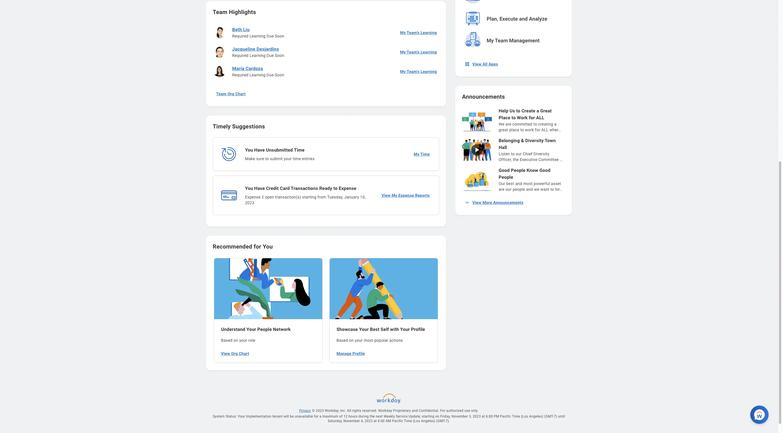 Task type: vqa. For each thing, say whether or not it's contained in the screenshot.
top Pacific
yes



Task type: describe. For each thing, give the bounding box(es) containing it.
view for view more announcements
[[473, 200, 482, 205]]

chevron down small image
[[465, 200, 470, 205]]

team highlights list
[[213, 23, 440, 81]]

expense 2 open transaction(s) starting from tuesday, january 10, 2023
[[245, 195, 366, 205]]

learning inside beth liu required learning due soon
[[250, 34, 266, 38]]

implementation
[[246, 415, 272, 419]]

view org chart
[[221, 351, 249, 356]]

of
[[340, 415, 343, 419]]

and up people
[[516, 181, 523, 186]]

our inside good people know good people our best and most powerful asset are our people and we want to hir …
[[506, 187, 512, 192]]

authorized
[[447, 409, 464, 413]]

card
[[280, 186, 290, 191]]

good people know good people our best and most powerful asset are our people and we want to hir …
[[499, 168, 563, 192]]

0 horizontal spatial pacific
[[392, 419, 403, 423]]

cardoza
[[246, 66, 263, 71]]

media play image
[[474, 147, 481, 153]]

7)
[[554, 415, 557, 419]]

my team's learning button for liu
[[398, 27, 440, 38]]

unavailable
[[295, 415, 313, 419]]

we
[[499, 122, 505, 126]]

great
[[499, 128, 509, 132]]

expense inside button
[[399, 193, 414, 198]]

people
[[513, 187, 525, 192]]

us
[[510, 108, 515, 114]]

to up tuesday,
[[334, 186, 338, 191]]

team's for liu
[[407, 30, 420, 35]]

all inside privacy © 2023 workday, inc. all rights reserved. workday proprietary and confidential. for authorized use only. system status: your implementation tenant will be unavailable for a maximum of 12 hours during the next weekly service update; starting on friday, november 3, 2023 at 6:00 pm pacific time (los angeles) (gmt-7) until saturday, november 4, 2023 at 6:00 am pacific time (los angeles) (gmt-7).
[[347, 409, 351, 413]]

manage profile button
[[335, 348, 368, 359]]

footer containing privacy © 2023 workday, inc. all rights reserved. workday proprietary and confidential. for authorized use only. system status: your implementation tenant will be unavailable for a maximum of 12 hours during the next weekly service update; starting on friday, november 3, 2023 at 6:00 pm pacific time (los angeles) (gmt-7) until saturday, november 4, 2023 at 6:00 am pacific time (los angeles) (gmt-7).
[[197, 391, 581, 433]]

hir
[[556, 187, 560, 192]]

starting inside expense 2 open transaction(s) starting from tuesday, january 10, 2023
[[302, 195, 317, 199]]

1 vertical spatial people
[[499, 175, 514, 180]]

on for showcase
[[349, 338, 354, 343]]

a inside privacy © 2023 workday, inc. all rights reserved. workday proprietary and confidential. for authorized use only. system status: your implementation tenant will be unavailable for a maximum of 12 hours during the next weekly service update; starting on friday, november 3, 2023 at 6:00 pm pacific time (los angeles) (gmt-7) until saturday, november 4, 2023 at 6:00 am pacific time (los angeles) (gmt-7).
[[320, 415, 322, 419]]

required for beth
[[232, 34, 249, 38]]

0 horizontal spatial 6:00
[[378, 419, 385, 423]]

0 vertical spatial all
[[537, 115, 545, 120]]

required for maria
[[232, 73, 249, 77]]

make
[[245, 157, 255, 161]]

org for view
[[231, 351, 238, 356]]

team org chart
[[216, 92, 246, 96]]

my team's learning for cardoza
[[400, 69, 437, 74]]

for down create at right
[[529, 115, 535, 120]]

maria cardoza required learning due soon
[[232, 66, 284, 77]]

work
[[517, 115, 528, 120]]

0 vertical spatial people
[[511, 168, 526, 173]]

january
[[345, 195, 359, 199]]

my inside 'button'
[[487, 37, 494, 43]]

powerful
[[534, 181, 550, 186]]

maria cardoza button
[[230, 65, 265, 72]]

my time
[[414, 152, 430, 157]]

for inside privacy © 2023 workday, inc. all rights reserved. workday proprietary and confidential. for authorized use only. system status: your implementation tenant will be unavailable for a maximum of 12 hours during the next weekly service update; starting on friday, november 3, 2023 at 6:00 pm pacific time (los angeles) (gmt-7) until saturday, november 4, 2023 at 6:00 am pacific time (los angeles) (gmt-7).
[[314, 415, 319, 419]]

0 horizontal spatial angeles)
[[421, 419, 436, 423]]

1 horizontal spatial november
[[452, 415, 468, 419]]

role
[[248, 338, 255, 343]]

based for understand your people network
[[221, 338, 233, 343]]

committed
[[513, 122, 533, 126]]

asset
[[551, 181, 561, 186]]

until
[[558, 415, 565, 419]]

tuesday,
[[327, 195, 343, 199]]

most inside good people know good people our best and most powerful asset are our people and we want to hir …
[[524, 181, 533, 186]]

beth
[[232, 27, 242, 32]]

soon for liu
[[275, 34, 284, 38]]

workday,
[[325, 409, 339, 413]]

inc.
[[340, 409, 346, 413]]

saturday,
[[328, 419, 343, 423]]

credit
[[266, 186, 279, 191]]

help us to create a great place to work for all we are committed to creating a great place to work for all wher …
[[499, 108, 561, 132]]

4,
[[361, 419, 364, 423]]

your right with
[[400, 327, 410, 332]]

execute
[[500, 16, 518, 22]]

work
[[525, 128, 534, 132]]

2
[[262, 195, 264, 199]]

0 horizontal spatial (gmt-
[[437, 419, 446, 423]]

friday,
[[441, 415, 451, 419]]

place
[[510, 128, 520, 132]]

and left we
[[527, 187, 533, 192]]

submit
[[270, 157, 283, 161]]

on for understand
[[234, 338, 238, 343]]

management
[[509, 37, 540, 43]]

privacy
[[299, 409, 311, 413]]

analyze
[[529, 16, 548, 22]]

actions
[[390, 338, 403, 343]]

rights
[[352, 409, 362, 413]]

chief
[[523, 152, 533, 156]]

0 vertical spatial announcements
[[462, 93, 505, 100]]

to right sure
[[265, 157, 269, 161]]

beth liu button
[[230, 26, 252, 33]]

for right work on the right
[[535, 128, 541, 132]]

officer,
[[499, 157, 512, 162]]

3,
[[469, 415, 472, 419]]

plan, execute and analyze
[[487, 16, 548, 22]]

view my expense reports button
[[380, 190, 432, 201]]

you for you have unsubmitted time
[[245, 147, 253, 153]]

plan, execute and analyze button
[[463, 9, 566, 29]]

view more announcements
[[473, 200, 524, 205]]

best
[[370, 327, 380, 332]]

view my expense reports
[[382, 193, 430, 198]]

due for maria cardoza
[[267, 73, 274, 77]]

1 good from the left
[[499, 168, 510, 173]]

my team management
[[487, 37, 540, 43]]

people inside recommended for you list
[[258, 327, 272, 332]]

weekly
[[384, 415, 395, 419]]

view org chart button
[[219, 348, 252, 359]]

are inside good people know good people our best and most powerful asset are our people and we want to hir …
[[499, 187, 505, 192]]

1 vertical spatial (los
[[413, 419, 420, 423]]

learning inside maria cardoza required learning due soon
[[250, 73, 266, 77]]

… inside help us to create a great place to work for all we are committed to creating a great place to work for all wher …
[[559, 128, 561, 132]]

belonging
[[499, 138, 520, 143]]

we
[[534, 187, 540, 192]]

nbox image
[[465, 61, 470, 67]]

1 horizontal spatial your
[[284, 157, 292, 161]]

the inside belonging & diversity town hall listen to our chief diversity officer, the executive committee …
[[513, 157, 519, 162]]

proprietary
[[393, 409, 411, 413]]

to right the us
[[517, 108, 521, 114]]

0 vertical spatial profile
[[411, 327, 425, 332]]

best
[[507, 181, 515, 186]]

desjardins
[[257, 46, 279, 52]]

2 good from the left
[[540, 168, 551, 173]]

team inside 'button'
[[495, 37, 508, 43]]

1 horizontal spatial expense
[[339, 186, 357, 191]]

with
[[390, 327, 399, 332]]

team's for cardoza
[[407, 69, 420, 74]]

soon for desjardins
[[275, 53, 284, 58]]

chart for team org chart
[[235, 92, 246, 96]]

10,
[[360, 195, 366, 199]]

announcements inside "button"
[[494, 200, 524, 205]]

to inside belonging & diversity town hall listen to our chief diversity officer, the executive committee …
[[511, 152, 515, 156]]

want
[[541, 187, 550, 192]]

hall
[[499, 145, 507, 150]]

be
[[290, 415, 294, 419]]



Task type: locate. For each thing, give the bounding box(es) containing it.
place
[[499, 115, 511, 120]]

2 vertical spatial team
[[216, 92, 227, 96]]

1 horizontal spatial profile
[[411, 327, 425, 332]]

to right listen
[[511, 152, 515, 156]]

learning inside jacqueline desjardins required learning due soon
[[250, 53, 266, 58]]

0 horizontal spatial expense
[[245, 195, 261, 199]]

chart inside recommended for you list
[[239, 351, 249, 356]]

view inside recommended for you list
[[221, 351, 230, 356]]

your for understand your people network
[[239, 338, 247, 343]]

recommended
[[213, 243, 252, 250]]

based
[[221, 338, 233, 343], [337, 338, 348, 343]]

at down next
[[374, 419, 377, 423]]

are inside help us to create a great place to work for all we are committed to creating a great place to work for all wher …
[[506, 122, 512, 126]]

starting
[[302, 195, 317, 199], [422, 415, 435, 419]]

your left role
[[239, 338, 247, 343]]

1 horizontal spatial starting
[[422, 415, 435, 419]]

tenant
[[273, 415, 283, 419]]

1 vertical spatial required
[[232, 53, 249, 58]]

maria
[[232, 66, 244, 71]]

my team's learning for liu
[[400, 30, 437, 35]]

during
[[359, 415, 369, 419]]

and up update;
[[412, 409, 418, 413]]

1 horizontal spatial most
[[524, 181, 533, 186]]

0 horizontal spatial (los
[[413, 419, 420, 423]]

showcase
[[337, 327, 358, 332]]

due for jacqueline desjardins
[[267, 53, 274, 58]]

due down jacqueline desjardins required learning due soon
[[267, 73, 274, 77]]

6:00 down next
[[378, 419, 385, 423]]

1 vertical spatial all
[[347, 409, 351, 413]]

1 vertical spatial all
[[542, 128, 549, 132]]

2 vertical spatial team's
[[407, 69, 420, 74]]

town
[[545, 138, 556, 143]]

and inside privacy © 2023 workday, inc. all rights reserved. workday proprietary and confidential. for authorized use only. system status: your implementation tenant will be unavailable for a maximum of 12 hours during the next weekly service update; starting on friday, november 3, 2023 at 6:00 pm pacific time (los angeles) (gmt-7) until saturday, november 4, 2023 at 6:00 am pacific time (los angeles) (gmt-7).
[[412, 409, 418, 413]]

0 horizontal spatial our
[[506, 187, 512, 192]]

6:00
[[486, 415, 493, 419], [378, 419, 385, 423]]

1 vertical spatial a
[[555, 122, 557, 126]]

2 based from the left
[[337, 338, 348, 343]]

jacqueline desjardins button
[[230, 46, 282, 53]]

november down hours
[[344, 419, 360, 423]]

timely suggestions
[[213, 123, 265, 130]]

0 vertical spatial team
[[213, 9, 228, 15]]

org for team
[[228, 92, 234, 96]]

executive
[[520, 157, 538, 162]]

profile right manage
[[353, 351, 365, 356]]

pacific
[[500, 415, 512, 419], [392, 419, 403, 423]]

0 vertical spatial 6:00
[[486, 415, 493, 419]]

chart
[[235, 92, 246, 96], [239, 351, 249, 356]]

(los right pm
[[521, 415, 529, 419]]

your inside privacy © 2023 workday, inc. all rights reserved. workday proprietary and confidential. for authorized use only. system status: your implementation tenant will be unavailable for a maximum of 12 hours during the next weekly service update; starting on friday, november 3, 2023 at 6:00 pm pacific time (los angeles) (gmt-7) until saturday, november 4, 2023 at 6:00 am pacific time (los angeles) (gmt-7).
[[238, 415, 245, 419]]

my time button
[[412, 149, 432, 160]]

good
[[499, 168, 510, 173], [540, 168, 551, 173]]

0 vertical spatial chart
[[235, 92, 246, 96]]

view down based on your role
[[221, 351, 230, 356]]

required
[[232, 34, 249, 38], [232, 53, 249, 58], [232, 73, 249, 77]]

footer
[[197, 391, 581, 433]]

1 horizontal spatial pacific
[[500, 415, 512, 419]]

people up our
[[499, 175, 514, 180]]

expense inside expense 2 open transaction(s) starting from tuesday, january 10, 2023
[[245, 195, 261, 199]]

plan,
[[487, 16, 499, 22]]

(gmt- left until
[[545, 415, 554, 419]]

people left network
[[258, 327, 272, 332]]

all down creating on the right top of page
[[542, 128, 549, 132]]

workday
[[379, 409, 392, 413]]

1 vertical spatial have
[[254, 186, 265, 191]]

all
[[537, 115, 545, 120], [542, 128, 549, 132]]

2 team's from the top
[[407, 50, 420, 54]]

due down desjardins
[[267, 53, 274, 58]]

due inside jacqueline desjardins required learning due soon
[[267, 53, 274, 58]]

announcements down people
[[494, 200, 524, 205]]

1 team's from the top
[[407, 30, 420, 35]]

at
[[482, 415, 485, 419], [374, 419, 377, 423]]

1 vertical spatial due
[[267, 53, 274, 58]]

0 horizontal spatial all
[[347, 409, 351, 413]]

0 horizontal spatial based
[[221, 338, 233, 343]]

great
[[541, 108, 552, 114]]

the right officer,
[[513, 157, 519, 162]]

and inside button
[[520, 16, 528, 22]]

team highlights
[[213, 9, 256, 15]]

1 vertical spatial (gmt-
[[437, 419, 446, 423]]

good down officer,
[[499, 168, 510, 173]]

our down the best
[[506, 187, 512, 192]]

apps
[[489, 62, 498, 66]]

3 my team's learning from the top
[[400, 69, 437, 74]]

1 vertical spatial announcements
[[494, 200, 524, 205]]

my team's learning button for desjardins
[[398, 46, 440, 58]]

team's
[[407, 30, 420, 35], [407, 50, 420, 54], [407, 69, 420, 74]]

time inside my time button
[[421, 152, 430, 157]]

your right status:
[[238, 415, 245, 419]]

for down ©
[[314, 415, 319, 419]]

1 have from the top
[[254, 147, 265, 153]]

good down committee
[[540, 168, 551, 173]]

soon for cardoza
[[275, 73, 284, 77]]

2023
[[245, 201, 255, 205], [316, 409, 324, 413], [473, 415, 481, 419], [365, 419, 373, 423]]

2 required from the top
[[232, 53, 249, 58]]

team for team org chart
[[216, 92, 227, 96]]

most down best
[[364, 338, 374, 343]]

profile inside button
[[353, 351, 365, 356]]

more
[[483, 200, 492, 205]]

you have credit card transactions ready to expense
[[245, 186, 357, 191]]

on down showcase
[[349, 338, 354, 343]]

jacqueline desjardins required learning due soon
[[232, 46, 284, 58]]

committee
[[539, 157, 559, 162]]

org down based on your role
[[231, 351, 238, 356]]

1 vertical spatial november
[[344, 419, 360, 423]]

diversity down work on the right
[[526, 138, 544, 143]]

hours
[[349, 415, 358, 419]]

your up role
[[247, 327, 256, 332]]

soon inside maria cardoza required learning due soon
[[275, 73, 284, 77]]

expense left the reports
[[399, 193, 414, 198]]

your for showcase your best self with your profile
[[355, 338, 363, 343]]

1 vertical spatial my team's learning
[[400, 50, 437, 54]]

all left "apps"
[[483, 62, 488, 66]]

our inside belonging & diversity town hall listen to our chief diversity officer, the executive committee …
[[516, 152, 522, 156]]

privacy © 2023 workday, inc. all rights reserved. workday proprietary and confidential. for authorized use only. system status: your implementation tenant will be unavailable for a maximum of 12 hours during the next weekly service update; starting on friday, november 3, 2023 at 6:00 pm pacific time (los angeles) (gmt-7) until saturday, november 4, 2023 at 6:00 am pacific time (los angeles) (gmt-7).
[[213, 409, 565, 423]]

1 vertical spatial our
[[506, 187, 512, 192]]

angeles) left 7)
[[529, 415, 544, 419]]

chart down based on your role
[[239, 351, 249, 356]]

0 horizontal spatial starting
[[302, 195, 317, 199]]

2 horizontal spatial your
[[355, 338, 363, 343]]

announcements up "help"
[[462, 93, 505, 100]]

©
[[312, 409, 315, 413]]

view inside "button"
[[473, 200, 482, 205]]

required down jacqueline
[[232, 53, 249, 58]]

2 horizontal spatial on
[[436, 415, 440, 419]]

0 vertical spatial due
[[267, 34, 274, 38]]

understand your people network
[[221, 327, 291, 332]]

announcements element
[[462, 108, 565, 192]]

showcase your best self with your profile
[[337, 327, 425, 332]]

starting down transactions
[[302, 195, 317, 199]]

1 vertical spatial starting
[[422, 415, 435, 419]]

your up manage profile
[[355, 338, 363, 343]]

2 vertical spatial people
[[258, 327, 272, 332]]

1 soon from the top
[[275, 34, 284, 38]]

0 vertical spatial my team's learning button
[[398, 27, 440, 38]]

team org chart button
[[214, 88, 248, 100]]

november
[[452, 415, 468, 419], [344, 419, 360, 423]]

2 vertical spatial my team's learning
[[400, 69, 437, 74]]

based for showcase your best self with your profile
[[337, 338, 348, 343]]

0 vertical spatial starting
[[302, 195, 317, 199]]

required inside jacqueline desjardins required learning due soon
[[232, 53, 249, 58]]

required inside maria cardoza required learning due soon
[[232, 73, 249, 77]]

based on your most popular actions
[[337, 338, 403, 343]]

self
[[381, 327, 389, 332]]

for right recommended
[[254, 243, 261, 250]]

0 vertical spatial our
[[516, 152, 522, 156]]

maximum
[[323, 415, 339, 419]]

the inside privacy © 2023 workday, inc. all rights reserved. workday proprietary and confidential. for authorized use only. system status: your implementation tenant will be unavailable for a maximum of 12 hours during the next weekly service update; starting on friday, november 3, 2023 at 6:00 pm pacific time (los angeles) (gmt-7) until saturday, november 4, 2023 at 6:00 am pacific time (los angeles) (gmt-7).
[[370, 415, 375, 419]]

0 vertical spatial the
[[513, 157, 519, 162]]

manage
[[337, 351, 352, 356]]

popular
[[375, 338, 389, 343]]

required down beth liu button
[[232, 34, 249, 38]]

have for credit
[[254, 186, 265, 191]]

0 horizontal spatial november
[[344, 419, 360, 423]]

next
[[376, 415, 383, 419]]

all
[[483, 62, 488, 66], [347, 409, 351, 413]]

2 have from the top
[[254, 186, 265, 191]]

required for jacqueline
[[232, 53, 249, 58]]

1 horizontal spatial our
[[516, 152, 522, 156]]

1 horizontal spatial (los
[[521, 415, 529, 419]]

due inside maria cardoza required learning due soon
[[267, 73, 274, 77]]

0 vertical spatial team's
[[407, 30, 420, 35]]

on left friday,
[[436, 415, 440, 419]]

my team management button
[[463, 30, 566, 51]]

creating
[[539, 122, 554, 126]]

a left great
[[537, 108, 539, 114]]

1 vertical spatial most
[[364, 338, 374, 343]]

1 vertical spatial chart
[[239, 351, 249, 356]]

most up people
[[524, 181, 533, 186]]

1 vertical spatial the
[[370, 415, 375, 419]]

use
[[465, 409, 470, 413]]

1 horizontal spatial based
[[337, 338, 348, 343]]

recommended for you
[[213, 243, 273, 250]]

1 vertical spatial you
[[245, 186, 253, 191]]

and
[[520, 16, 528, 22], [516, 181, 523, 186], [527, 187, 533, 192], [412, 409, 418, 413]]

soon inside beth liu required learning due soon
[[275, 34, 284, 38]]

my for cardoza my team's learning button
[[400, 69, 406, 74]]

1 vertical spatial …
[[560, 157, 563, 162]]

0 vertical spatial a
[[537, 108, 539, 114]]

12
[[344, 415, 348, 419]]

chart down maria
[[235, 92, 246, 96]]

0 vertical spatial most
[[524, 181, 533, 186]]

jacqueline
[[232, 46, 256, 52]]

and left analyze
[[520, 16, 528, 22]]

belonging & diversity town hall listen to our chief diversity officer, the executive committee …
[[499, 138, 563, 162]]

are down our
[[499, 187, 505, 192]]

1 required from the top
[[232, 34, 249, 38]]

chart for view org chart
[[239, 351, 249, 356]]

0 horizontal spatial most
[[364, 338, 374, 343]]

0 horizontal spatial at
[[374, 419, 377, 423]]

recommended for you list
[[211, 258, 442, 364]]

2 horizontal spatial a
[[555, 122, 557, 126]]

unsubmitted
[[266, 147, 293, 153]]

expense left 2
[[245, 195, 261, 199]]

have for unsubmitted
[[254, 147, 265, 153]]

1 horizontal spatial good
[[540, 168, 551, 173]]

1 vertical spatial soon
[[275, 53, 284, 58]]

my for my team's learning button related to desjardins
[[400, 50, 406, 54]]

confidential.
[[419, 409, 440, 413]]

1 my team's learning from the top
[[400, 30, 437, 35]]

reserved.
[[363, 409, 377, 413]]

(gmt- down friday,
[[437, 419, 446, 423]]

0 vertical spatial all
[[483, 62, 488, 66]]

pacific down service
[[392, 419, 403, 423]]

view for view my expense reports
[[382, 193, 391, 198]]

view all apps button
[[462, 58, 502, 70]]

2 soon from the top
[[275, 53, 284, 58]]

… inside good people know good people our best and most powerful asset are our people and we want to hir …
[[560, 187, 563, 192]]

our left chief
[[516, 152, 522, 156]]

starting inside privacy © 2023 workday, inc. all rights reserved. workday proprietary and confidential. for authorized use only. system status: your implementation tenant will be unavailable for a maximum of 12 hours during the next weekly service update; starting on friday, november 3, 2023 at 6:00 pm pacific time (los angeles) (gmt-7) until saturday, november 4, 2023 at 6:00 am pacific time (los angeles) (gmt-7).
[[422, 415, 435, 419]]

1 horizontal spatial 6:00
[[486, 415, 493, 419]]

view right chevron down small 'icon'
[[473, 200, 482, 205]]

1 vertical spatial org
[[231, 351, 238, 356]]

6:00 left pm
[[486, 415, 493, 419]]

to up work on the right
[[534, 122, 537, 126]]

have up sure
[[254, 147, 265, 153]]

… inside belonging & diversity town hall listen to our chief diversity officer, the executive committee …
[[560, 157, 563, 162]]

view more announcements button
[[462, 197, 527, 208]]

0 vertical spatial at
[[482, 415, 485, 419]]

2 vertical spatial …
[[560, 187, 563, 192]]

have up 2
[[254, 186, 265, 191]]

1 vertical spatial angeles)
[[421, 419, 436, 423]]

0 horizontal spatial on
[[234, 338, 238, 343]]

2 vertical spatial you
[[263, 243, 273, 250]]

reports
[[415, 193, 430, 198]]

your left best
[[359, 327, 369, 332]]

only.
[[471, 409, 479, 413]]

0 horizontal spatial a
[[320, 415, 322, 419]]

to down the us
[[512, 115, 516, 120]]

timely
[[213, 123, 231, 130]]

your left time
[[284, 157, 292, 161]]

understand
[[221, 327, 245, 332]]

0 horizontal spatial your
[[239, 338, 247, 343]]

transaction(s)
[[275, 195, 301, 199]]

due up desjardins
[[267, 34, 274, 38]]

are right we in the top of the page
[[506, 122, 512, 126]]

to inside good people know good people our best and most powerful asset are our people and we want to hir …
[[551, 187, 554, 192]]

1 horizontal spatial the
[[513, 157, 519, 162]]

1 horizontal spatial (gmt-
[[545, 415, 554, 419]]

1 vertical spatial 6:00
[[378, 419, 385, 423]]

wher
[[550, 128, 559, 132]]

pm
[[494, 415, 499, 419]]

a left maximum
[[320, 415, 322, 419]]

0 vertical spatial required
[[232, 34, 249, 38]]

1 my team's learning button from the top
[[398, 27, 440, 38]]

sure
[[256, 157, 264, 161]]

view for view all apps
[[473, 62, 482, 66]]

team inside button
[[216, 92, 227, 96]]

…
[[559, 128, 561, 132], [560, 157, 563, 162], [560, 187, 563, 192]]

(los down update;
[[413, 419, 420, 423]]

diversity up committee
[[534, 152, 550, 156]]

view right nbox image
[[473, 62, 482, 66]]

2 vertical spatial my team's learning button
[[398, 66, 440, 77]]

3 soon from the top
[[275, 73, 284, 77]]

team
[[213, 9, 228, 15], [495, 37, 508, 43], [216, 92, 227, 96]]

3 team's from the top
[[407, 69, 420, 74]]

based down understand
[[221, 338, 233, 343]]

1 vertical spatial diversity
[[534, 152, 550, 156]]

ready
[[319, 186, 332, 191]]

1 horizontal spatial a
[[537, 108, 539, 114]]

to down committed
[[521, 128, 524, 132]]

my for my team's learning button associated with liu
[[400, 30, 406, 35]]

0 vertical spatial (gmt-
[[545, 415, 554, 419]]

my for my time button
[[414, 152, 420, 157]]

2 my team's learning from the top
[[400, 50, 437, 54]]

all up creating on the right top of page
[[537, 115, 545, 120]]

all right inc.
[[347, 409, 351, 413]]

a up wher
[[555, 122, 557, 126]]

most inside recommended for you list
[[364, 338, 374, 343]]

0 vertical spatial you
[[245, 147, 253, 153]]

at right 3,
[[482, 415, 485, 419]]

1 horizontal spatial on
[[349, 338, 354, 343]]

on inside privacy © 2023 workday, inc. all rights reserved. workday proprietary and confidential. for authorized use only. system status: your implementation tenant will be unavailable for a maximum of 12 hours during the next weekly service update; starting on friday, november 3, 2023 at 6:00 pm pacific time (los angeles) (gmt-7) until saturday, november 4, 2023 at 6:00 am pacific time (los angeles) (gmt-7).
[[436, 415, 440, 419]]

the down "reserved."
[[370, 415, 375, 419]]

team for team highlights
[[213, 9, 228, 15]]

1 horizontal spatial all
[[483, 62, 488, 66]]

3 my team's learning button from the top
[[398, 66, 440, 77]]

you for you have credit card transactions ready to expense
[[245, 186, 253, 191]]

0 vertical spatial are
[[506, 122, 512, 126]]

transactions
[[291, 186, 318, 191]]

due for beth liu
[[267, 34, 274, 38]]

2023 inside expense 2 open transaction(s) starting from tuesday, january 10, 2023
[[245, 201, 255, 205]]

1 vertical spatial pacific
[[392, 419, 403, 423]]

0 vertical spatial soon
[[275, 34, 284, 38]]

0 vertical spatial diversity
[[526, 138, 544, 143]]

to left hir
[[551, 187, 554, 192]]

1 based from the left
[[221, 338, 233, 343]]

november down authorized
[[452, 415, 468, 419]]

1 horizontal spatial angeles)
[[529, 415, 544, 419]]

are
[[506, 122, 512, 126], [499, 187, 505, 192]]

1 due from the top
[[267, 34, 274, 38]]

0 horizontal spatial are
[[499, 187, 505, 192]]

view right the 10,
[[382, 193, 391, 198]]

required inside beth liu required learning due soon
[[232, 34, 249, 38]]

angeles)
[[529, 415, 544, 419], [421, 419, 436, 423]]

2 my team's learning button from the top
[[398, 46, 440, 58]]

due inside beth liu required learning due soon
[[267, 34, 274, 38]]

1 vertical spatial at
[[374, 419, 377, 423]]

3 required from the top
[[232, 73, 249, 77]]

you have unsubmitted time
[[245, 147, 305, 153]]

profile right with
[[411, 327, 425, 332]]

team's for desjardins
[[407, 50, 420, 54]]

view for view org chart
[[221, 351, 230, 356]]

on down understand
[[234, 338, 238, 343]]

network
[[273, 327, 291, 332]]

1 vertical spatial profile
[[353, 351, 365, 356]]

based on your role
[[221, 338, 255, 343]]

1 vertical spatial my team's learning button
[[398, 46, 440, 58]]

update;
[[409, 415, 421, 419]]

0 vertical spatial (los
[[521, 415, 529, 419]]

my team's learning for desjardins
[[400, 50, 437, 54]]

2 vertical spatial a
[[320, 415, 322, 419]]

0 vertical spatial org
[[228, 92, 234, 96]]

my team's learning button for cardoza
[[398, 66, 440, 77]]

all inside button
[[483, 62, 488, 66]]

pacific right pm
[[500, 415, 512, 419]]

people left know
[[511, 168, 526, 173]]

org inside recommended for you list
[[231, 351, 238, 356]]

angeles) down 'confidential.'
[[421, 419, 436, 423]]

required down maria
[[232, 73, 249, 77]]

most
[[524, 181, 533, 186], [364, 338, 374, 343]]

expense
[[339, 186, 357, 191], [399, 193, 414, 198], [245, 195, 261, 199]]

0 horizontal spatial the
[[370, 415, 375, 419]]

0 horizontal spatial profile
[[353, 351, 365, 356]]

3 due from the top
[[267, 73, 274, 77]]

0 vertical spatial …
[[559, 128, 561, 132]]

1 vertical spatial team
[[495, 37, 508, 43]]

my team's learning
[[400, 30, 437, 35], [400, 50, 437, 54], [400, 69, 437, 74]]

for
[[529, 115, 535, 120], [535, 128, 541, 132], [254, 243, 261, 250], [314, 415, 319, 419]]

1 horizontal spatial at
[[482, 415, 485, 419]]

7).
[[446, 419, 450, 423]]

based down showcase
[[337, 338, 348, 343]]

starting down 'confidential.'
[[422, 415, 435, 419]]

soon inside jacqueline desjardins required learning due soon
[[275, 53, 284, 58]]

expense up january
[[339, 186, 357, 191]]

org down maria
[[228, 92, 234, 96]]

2 due from the top
[[267, 53, 274, 58]]

0 vertical spatial pacific
[[500, 415, 512, 419]]

open
[[265, 195, 274, 199]]

your
[[284, 157, 292, 161], [239, 338, 247, 343], [355, 338, 363, 343]]



